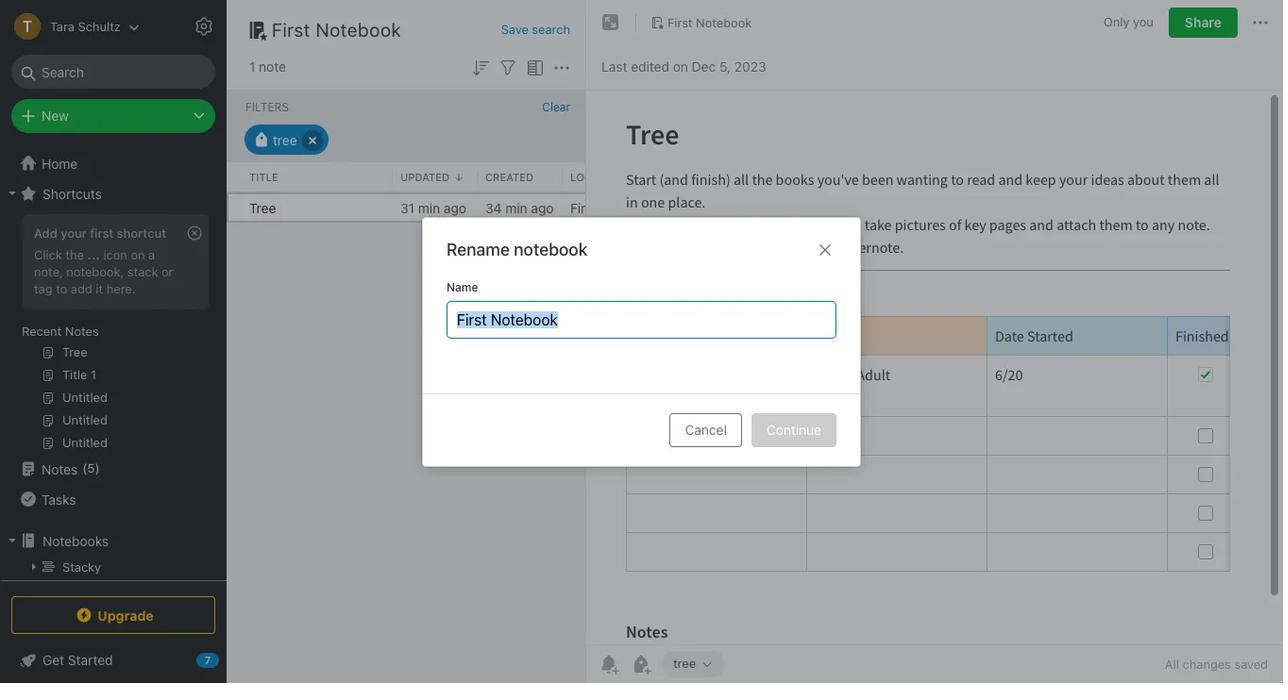 Task type: vqa. For each thing, say whether or not it's contained in the screenshot.
'Add'
yes



Task type: describe. For each thing, give the bounding box(es) containing it.
changes
[[1183, 657, 1231, 672]]

the
[[65, 247, 84, 262]]

min for 34
[[505, 200, 527, 216]]

first notebook inside button
[[668, 15, 752, 30]]

tasks button
[[0, 484, 218, 515]]

updated
[[400, 171, 450, 183]]

share
[[1185, 14, 1222, 30]]

on inside icon on a note, notebook, stack or tag to add it here.
[[131, 247, 145, 262]]

upgrade
[[98, 608, 154, 624]]

Note Editor text field
[[586, 91, 1283, 645]]

first notebook inside "row group"
[[570, 200, 660, 216]]

group containing add your first shortcut
[[0, 209, 218, 462]]

recent notes
[[22, 324, 99, 339]]

it
[[96, 281, 103, 296]]

(
[[82, 461, 87, 476]]

cancel button
[[670, 413, 742, 447]]

0 horizontal spatial first notebook
[[272, 19, 402, 41]]

location
[[570, 171, 624, 183]]

stack
[[127, 264, 158, 279]]

a
[[148, 247, 155, 262]]

add a reminder image
[[598, 653, 620, 676]]

notebook inside button
[[696, 15, 752, 30]]

row group inside note list element
[[227, 193, 903, 223]]

first notebook button
[[644, 9, 758, 36]]

Name text field
[[455, 302, 828, 338]]

title
[[249, 171, 278, 183]]

edited
[[631, 58, 669, 74]]

home link
[[0, 148, 227, 178]]

tree button inside note window element
[[662, 651, 725, 678]]

clear button
[[542, 100, 570, 114]]

you
[[1133, 14, 1154, 30]]

tree inside note list element
[[273, 132, 297, 148]]

to
[[56, 281, 67, 296]]

1
[[249, 59, 255, 75]]

new
[[42, 108, 69, 124]]

tree containing home
[[0, 148, 227, 684]]

arrow image
[[26, 560, 42, 575]]

share button
[[1169, 8, 1238, 38]]

note,
[[34, 264, 63, 279]]

cancel
[[685, 422, 727, 438]]

shortcuts button
[[0, 178, 218, 209]]

click
[[34, 247, 62, 262]]

save search
[[501, 22, 570, 37]]

first inside button
[[668, 15, 693, 30]]

1 horizontal spatial first
[[570, 200, 597, 216]]

note list element
[[227, 0, 997, 684]]

0 vertical spatial notes
[[65, 324, 99, 339]]

dec
[[692, 58, 716, 74]]

5,
[[719, 58, 731, 74]]

continue button
[[751, 413, 837, 447]]

tree button inside note list element
[[245, 125, 328, 155]]

icon on a note, notebook, stack or tag to add it here.
[[34, 247, 173, 296]]

new button
[[11, 99, 215, 133]]

settings image
[[193, 15, 215, 38]]

notebooks
[[42, 533, 109, 549]]

name
[[447, 280, 478, 294]]

31 min ago
[[400, 200, 466, 216]]

close image
[[814, 238, 837, 261]]

1 horizontal spatial notebook
[[601, 200, 660, 216]]

note window element
[[586, 0, 1283, 684]]

row group containing title
[[227, 162, 997, 193]]

note
[[259, 59, 286, 75]]



Task type: locate. For each thing, give the bounding box(es) containing it.
on left a
[[131, 247, 145, 262]]

save
[[501, 22, 529, 37]]

2 horizontal spatial first
[[668, 15, 693, 30]]

row group containing tree
[[227, 193, 903, 223]]

1 horizontal spatial ago
[[531, 200, 554, 216]]

row group down clear
[[227, 162, 997, 193]]

1 ago from the left
[[444, 200, 466, 216]]

shortcuts
[[42, 186, 102, 202]]

2 min from the left
[[505, 200, 527, 216]]

1 vertical spatial tree button
[[662, 651, 725, 678]]

add tag image
[[630, 653, 652, 676]]

1 vertical spatial notes
[[42, 461, 78, 477]]

created
[[485, 171, 533, 183]]

0 horizontal spatial first
[[272, 19, 311, 41]]

34 min ago
[[485, 200, 554, 216]]

continue
[[767, 422, 821, 438]]

1 group from the top
[[0, 209, 218, 462]]

on
[[673, 58, 688, 74], [131, 247, 145, 262]]

min right 31 at the left
[[418, 200, 440, 216]]

Search text field
[[25, 55, 202, 89]]

tree inside note window element
[[673, 656, 696, 671]]

click the ...
[[34, 247, 100, 262]]

ago for 31 min ago
[[444, 200, 466, 216]]

tree button right add tag image on the bottom
[[662, 651, 725, 678]]

ago for 34 min ago
[[531, 200, 554, 216]]

tasks
[[42, 491, 76, 507]]

2 horizontal spatial notebook
[[696, 15, 752, 30]]

or
[[161, 264, 173, 279]]

0 horizontal spatial on
[[131, 247, 145, 262]]

first down location
[[570, 200, 597, 216]]

notebook
[[514, 239, 588, 259]]

1 vertical spatial tree
[[673, 656, 696, 671]]

notes inside the 'notes ( 5 )'
[[42, 461, 78, 477]]

tree button
[[245, 125, 328, 155], [662, 651, 725, 678]]

0 vertical spatial group
[[0, 209, 218, 462]]

your
[[61, 226, 87, 241]]

tree
[[249, 200, 276, 216]]

)
[[95, 461, 100, 476]]

1 horizontal spatial on
[[673, 58, 688, 74]]

1 vertical spatial on
[[131, 247, 145, 262]]

ago
[[444, 200, 466, 216], [531, 200, 554, 216]]

34
[[485, 200, 502, 216]]

row group up notebook at the top left of page
[[227, 193, 903, 223]]

shortcut
[[117, 226, 166, 241]]

5
[[87, 461, 95, 476]]

0 vertical spatial tree
[[273, 132, 297, 148]]

1 row group from the top
[[227, 162, 997, 193]]

last
[[601, 58, 627, 74]]

min right 34 in the left of the page
[[505, 200, 527, 216]]

notes ( 5 )
[[42, 461, 100, 477]]

notes right recent
[[65, 324, 99, 339]]

ago up notebook at the top left of page
[[531, 200, 554, 216]]

rename
[[447, 239, 510, 259]]

icon
[[103, 247, 127, 262]]

tree right add tag image on the bottom
[[673, 656, 696, 671]]

filters
[[245, 100, 289, 114]]

only you
[[1104, 14, 1154, 30]]

first notebook up dec
[[668, 15, 752, 30]]

min for 31
[[418, 200, 440, 216]]

expand note image
[[600, 11, 622, 34]]

saved
[[1234, 657, 1268, 672]]

notes
[[65, 324, 99, 339], [42, 461, 78, 477]]

on inside note window element
[[673, 58, 688, 74]]

row group
[[227, 162, 997, 193], [227, 193, 903, 223]]

here.
[[106, 281, 135, 296]]

2 horizontal spatial first notebook
[[668, 15, 752, 30]]

0 horizontal spatial tree
[[273, 132, 297, 148]]

first notebook
[[668, 15, 752, 30], [272, 19, 402, 41], [570, 200, 660, 216]]

expand notebooks image
[[5, 533, 20, 549]]

tree down filters at top left
[[273, 132, 297, 148]]

2 group from the top
[[0, 556, 218, 609]]

first
[[668, 15, 693, 30], [272, 19, 311, 41], [570, 200, 597, 216]]

notes left (
[[42, 461, 78, 477]]

first notebook down location
[[570, 200, 660, 216]]

1 horizontal spatial tree button
[[662, 651, 725, 678]]

notebook
[[696, 15, 752, 30], [316, 19, 402, 41], [601, 200, 660, 216]]

add
[[71, 281, 92, 296]]

all changes saved
[[1165, 657, 1268, 672]]

31
[[400, 200, 414, 216]]

rename notebook
[[447, 239, 588, 259]]

1 min from the left
[[418, 200, 440, 216]]

notebook,
[[66, 264, 124, 279]]

recent
[[22, 324, 62, 339]]

tree button down filters at top left
[[245, 125, 328, 155]]

ago left 34 in the left of the page
[[444, 200, 466, 216]]

0 vertical spatial tree button
[[245, 125, 328, 155]]

1 horizontal spatial first notebook
[[570, 200, 660, 216]]

...
[[87, 247, 100, 262]]

2 row group from the top
[[227, 193, 903, 223]]

1 horizontal spatial min
[[505, 200, 527, 216]]

clear
[[542, 100, 570, 114]]

min
[[418, 200, 440, 216], [505, 200, 527, 216]]

home
[[42, 155, 78, 171]]

upgrade button
[[11, 597, 215, 634]]

add
[[34, 226, 57, 241]]

0 horizontal spatial min
[[418, 200, 440, 216]]

first notebook up note at the top left
[[272, 19, 402, 41]]

2023
[[734, 58, 766, 74]]

search
[[532, 22, 570, 37]]

add your first shortcut
[[34, 226, 166, 241]]

1 note
[[249, 59, 286, 75]]

only
[[1104, 14, 1130, 30]]

first
[[90, 226, 113, 241]]

0 vertical spatial on
[[673, 58, 688, 74]]

0 horizontal spatial ago
[[444, 200, 466, 216]]

on left dec
[[673, 58, 688, 74]]

all
[[1165, 657, 1179, 672]]

last edited on dec 5, 2023
[[601, 58, 766, 74]]

tree
[[0, 148, 227, 684]]

tag
[[34, 281, 52, 296]]

2 ago from the left
[[531, 200, 554, 216]]

save search button
[[501, 21, 570, 39]]

first up last edited on dec 5, 2023
[[668, 15, 693, 30]]

0 horizontal spatial notebook
[[316, 19, 402, 41]]

notebooks link
[[0, 526, 218, 556]]

0 horizontal spatial tree button
[[245, 125, 328, 155]]

first up note at the top left
[[272, 19, 311, 41]]

group
[[0, 209, 218, 462], [0, 556, 218, 609]]

tree
[[273, 132, 297, 148], [673, 656, 696, 671]]

1 vertical spatial group
[[0, 556, 218, 609]]

1 horizontal spatial tree
[[673, 656, 696, 671]]

None search field
[[25, 55, 202, 89]]



